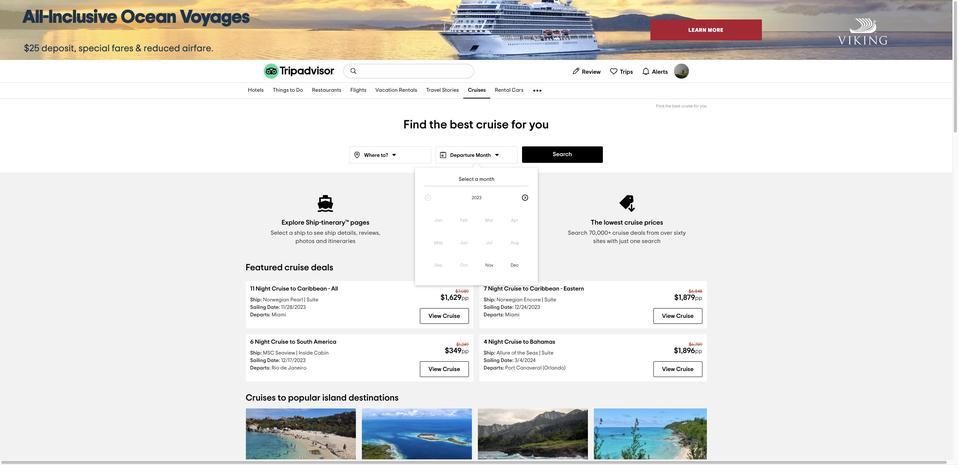 Task type: describe. For each thing, give the bounding box(es) containing it.
ship : norwegian pearl | suite sailing date: 11/28/2023 departs: miami
[[250, 297, 319, 318]]

south
[[297, 339, 313, 345]]

cars
[[512, 88, 524, 93]]

1 vertical spatial you
[[530, 119, 549, 131]]

: for $1,629
[[261, 297, 262, 303]]

cruise up just
[[613, 230, 629, 236]]

explore
[[282, 219, 305, 226]]

island
[[323, 394, 347, 403]]

cruise down $349
[[443, 366, 460, 372]]

to up the 'seas'
[[524, 339, 529, 345]]

sixty
[[674, 230, 686, 236]]

itineraries
[[328, 238, 356, 244]]

things
[[273, 88, 289, 93]]

caribbean for $1,879
[[530, 286, 560, 292]]

: for $1,896
[[494, 351, 496, 356]]

month
[[480, 177, 495, 182]]

departs: inside ship : msc seaview | inside cabin sailing date: 12/17/2023 departs: rio de janeiro
[[250, 366, 271, 371]]

sailing inside ship : allure of the seas | suite sailing date: 3/4/2024 departs: port canaveral (orlando)
[[484, 358, 500, 363]]

janeiro
[[288, 366, 307, 371]]

0 horizontal spatial find the best cruise for you
[[404, 119, 549, 131]]

0 vertical spatial best
[[673, 104, 681, 108]]

rental
[[495, 88, 511, 93]]

view for $349
[[429, 366, 442, 372]]

$349
[[445, 347, 462, 355]]

| for $349
[[296, 351, 298, 356]]

0 vertical spatial find the best cruise for you
[[657, 104, 707, 108]]

date: inside ship : allure of the seas | suite sailing date: 3/4/2024 departs: port canaveral (orlando)
[[501, 358, 514, 363]]

cruises to popular island destinations
[[246, 394, 399, 403]]

rio
[[272, 366, 279, 371]]

travel
[[491, 230, 507, 236]]

$6,759 $1,896 pp
[[674, 342, 703, 355]]

write
[[447, 219, 463, 226]]

ship : allure of the seas | suite sailing date: 3/4/2024 departs: port canaveral (orlando)
[[484, 351, 566, 371]]

reviews
[[484, 219, 507, 226]]

search
[[642, 238, 661, 244]]

msc
[[263, 351, 274, 356]]

select a month
[[459, 177, 495, 182]]

$1,629
[[441, 294, 462, 301]]

cruise up ship : norwegian encore | suite sailing date: 12/24/2023 departs: miami
[[505, 286, 522, 292]]

prices
[[645, 219, 664, 226]]

vacation
[[376, 88, 398, 93]]

7 night cruise to caribbean - eastern
[[484, 286, 585, 292]]

0 vertical spatial a
[[475, 177, 479, 182]]

suite for $1,879
[[545, 297, 557, 303]]

see
[[314, 230, 324, 236]]

opinion
[[446, 230, 467, 236]]

explore ship‑tinerary™ pages select a ship to see ship details, reviews, photos and itineraries
[[271, 219, 381, 244]]

ship‑tinerary™
[[306, 219, 349, 226]]

departs: inside ship : allure of the seas | suite sailing date: 3/4/2024 departs: port canaveral (orlando)
[[484, 366, 504, 371]]

month
[[476, 153, 491, 158]]

eastern
[[564, 286, 585, 292]]

our
[[481, 230, 490, 236]]

sailing inside ship : norwegian encore | suite sailing date: 12/24/2023 departs: miami
[[484, 305, 500, 310]]

oct
[[460, 263, 468, 267]]

review link
[[569, 64, 604, 79]]

sep
[[435, 263, 443, 267]]

view for $1,879
[[663, 313, 675, 319]]

: for $349
[[261, 351, 262, 356]]

2023
[[472, 196, 482, 200]]

date: inside ship : norwegian pearl | suite sailing date: 11/28/2023 departs: miami
[[267, 305, 280, 310]]

jul
[[487, 240, 493, 245]]

to left south
[[290, 339, 296, 345]]

and
[[316, 238, 327, 244]]

| for $1,629
[[304, 297, 306, 303]]

america
[[314, 339, 337, 345]]

night for $1,896
[[489, 339, 504, 345]]

$6,848 $1,879 pp
[[675, 289, 703, 301]]

- for $1,879
[[561, 286, 563, 292]]

review
[[582, 69, 601, 75]]

jun
[[460, 240, 468, 245]]

ship : msc seaview | inside cabin sailing date: 12/17/2023 departs: rio de janeiro
[[250, 351, 329, 371]]

ship for $1,629
[[250, 297, 261, 303]]

sites
[[594, 238, 606, 244]]

the
[[591, 219, 603, 226]]

where
[[364, 153, 380, 158]]

12/17/2023
[[281, 358, 306, 363]]

cruise up one
[[625, 219, 643, 226]]

rental cars
[[495, 88, 524, 93]]

alerts link
[[639, 64, 671, 79]]

view cruise for $1,896
[[663, 366, 694, 372]]

suite inside ship : allure of the seas | suite sailing date: 3/4/2024 departs: port canaveral (orlando)
[[542, 351, 554, 356]]

$7,089 $1,629 pp
[[441, 289, 469, 301]]

6 night cruise to south america
[[250, 339, 337, 345]]

from
[[647, 230, 660, 236]]

vacation rentals
[[376, 88, 417, 93]]

departure month
[[451, 153, 491, 158]]

cruise down $1,629
[[443, 313, 460, 319]]

to left popular
[[278, 394, 286, 403]]

to up pearl
[[291, 286, 296, 292]]

pp for $349
[[462, 349, 469, 354]]

popular
[[288, 394, 321, 403]]

port
[[506, 366, 516, 371]]

view cruise for $1,629
[[429, 313, 460, 319]]

deals inside the lowest cruise prices search 70,000+ cruise deals from over sixty sites with just one search
[[631, 230, 646, 236]]

cruise up 11 night cruise to caribbean - all
[[285, 263, 309, 272]]

miami for $1,629
[[272, 312, 286, 318]]

cruises for cruises to popular island destinations
[[246, 394, 276, 403]]

to?
[[381, 153, 388, 158]]

profile picture image
[[674, 64, 689, 79]]

sailing inside ship : msc seaview | inside cabin sailing date: 12/17/2023 departs: rio de janeiro
[[250, 358, 266, 363]]

view for $1,629
[[429, 313, 442, 319]]

details,
[[338, 230, 358, 236]]

hotels
[[248, 88, 264, 93]]

$6,848
[[689, 289, 703, 294]]

with inside the lowest cruise prices search 70,000+ cruise deals from over sixty sites with just one search
[[607, 238, 618, 244]]

0 vertical spatial you
[[700, 104, 707, 108]]

things to do
[[273, 88, 303, 93]]

cruises for cruises
[[468, 88, 486, 93]]

travel
[[426, 88, 441, 93]]

restaurants
[[312, 88, 342, 93]]

cruise up seaview
[[271, 339, 289, 345]]

night for $1,629
[[256, 286, 271, 292]]

write cruise reviews share your opinion with our travel community
[[415, 219, 538, 236]]

6
[[250, 339, 254, 345]]

0 vertical spatial find
[[657, 104, 665, 108]]

date: inside ship : norwegian encore | suite sailing date: 12/24/2023 departs: miami
[[501, 305, 514, 310]]

$1,896
[[674, 347, 696, 355]]

cruise up ship : norwegian pearl | suite sailing date: 11/28/2023 departs: miami
[[272, 286, 289, 292]]

1 ship from the left
[[294, 230, 306, 236]]

norwegian for $1,629
[[263, 297, 289, 303]]

$1,249 $349 pp
[[445, 342, 469, 355]]

lowest
[[604, 219, 624, 226]]

flights
[[351, 88, 367, 93]]

alerts
[[653, 69, 668, 75]]

jan
[[435, 218, 443, 222]]

2 ship from the left
[[325, 230, 336, 236]]

encore
[[524, 297, 541, 303]]

departs: inside ship : norwegian pearl | suite sailing date: 11/28/2023 departs: miami
[[250, 312, 271, 318]]

trips link
[[607, 64, 636, 79]]



Task type: locate. For each thing, give the bounding box(es) containing it.
1 horizontal spatial caribbean
[[530, 286, 560, 292]]

feb
[[460, 218, 468, 222]]

date: up the port
[[501, 358, 514, 363]]

norwegian inside ship : norwegian encore | suite sailing date: 12/24/2023 departs: miami
[[497, 297, 523, 303]]

view cruise for $349
[[429, 366, 460, 372]]

view cruise down $1,879
[[663, 313, 694, 319]]

ship down 6 at the bottom left
[[250, 351, 261, 356]]

1 horizontal spatial for
[[694, 104, 700, 108]]

featured cruise deals
[[246, 263, 334, 272]]

norwegian up the 11/28/2023
[[263, 297, 289, 303]]

a
[[475, 177, 479, 182], [289, 230, 293, 236]]

stories
[[442, 88, 459, 93]]

seas
[[527, 351, 538, 356]]

suite inside ship : norwegian pearl | suite sailing date: 11/28/2023 departs: miami
[[307, 297, 319, 303]]

select down explore
[[271, 230, 288, 236]]

1 vertical spatial a
[[289, 230, 293, 236]]

best up departure
[[450, 119, 474, 131]]

2 horizontal spatial the
[[666, 104, 672, 108]]

| inside ship : norwegian pearl | suite sailing date: 11/28/2023 departs: miami
[[304, 297, 306, 303]]

1 horizontal spatial -
[[561, 286, 563, 292]]

with inside 'write cruise reviews share your opinion with our travel community'
[[468, 230, 479, 236]]

2 caribbean from the left
[[530, 286, 560, 292]]

0 horizontal spatial find
[[404, 119, 427, 131]]

3/4/2024
[[515, 358, 536, 363]]

restaurants link
[[308, 83, 346, 99]]

the
[[666, 104, 672, 108], [430, 119, 447, 131], [518, 351, 526, 356]]

1 vertical spatial find
[[404, 119, 427, 131]]

1 vertical spatial the
[[430, 119, 447, 131]]

1 caribbean from the left
[[298, 286, 327, 292]]

miami for $1,879
[[506, 312, 520, 318]]

where to?
[[364, 153, 388, 158]]

departure
[[451, 153, 475, 158]]

2 miami from the left
[[506, 312, 520, 318]]

pp down $1,249
[[462, 349, 469, 354]]

deals up the all
[[311, 263, 334, 272]]

0 vertical spatial with
[[468, 230, 479, 236]]

nov
[[486, 263, 494, 267]]

miami down 12/24/2023
[[506, 312, 520, 318]]

night for $349
[[255, 339, 270, 345]]

pp for $1,896
[[696, 349, 703, 354]]

departs: inside ship : norwegian encore | suite sailing date: 12/24/2023 departs: miami
[[484, 312, 504, 318]]

departs: down 11
[[250, 312, 271, 318]]

with left our
[[468, 230, 479, 236]]

to
[[290, 88, 295, 93], [307, 230, 313, 236], [291, 286, 296, 292], [523, 286, 529, 292], [290, 339, 296, 345], [524, 339, 529, 345], [278, 394, 286, 403]]

1 - from the left
[[328, 286, 330, 292]]

0 horizontal spatial deals
[[311, 263, 334, 272]]

aug
[[511, 240, 519, 245]]

caribbean for $1,629
[[298, 286, 327, 292]]

things to do link
[[268, 83, 308, 99]]

0 horizontal spatial for
[[512, 119, 527, 131]]

pp inside $6,759 $1,896 pp
[[696, 349, 703, 354]]

ship for $1,879
[[484, 297, 494, 303]]

find down rentals
[[404, 119, 427, 131]]

ship down the 4
[[484, 351, 494, 356]]

0 vertical spatial for
[[694, 104, 700, 108]]

to inside explore ship‑tinerary™ pages select a ship to see ship details, reviews, photos and itineraries
[[307, 230, 313, 236]]

1 vertical spatial search
[[568, 230, 588, 236]]

suite right encore
[[545, 297, 557, 303]]

view cruise down the $1,896
[[663, 366, 694, 372]]

featured
[[246, 263, 283, 272]]

norwegian inside ship : norwegian pearl | suite sailing date: 11/28/2023 departs: miami
[[263, 297, 289, 303]]

-
[[328, 286, 330, 292], [561, 286, 563, 292]]

your
[[433, 230, 445, 236]]

community
[[508, 230, 538, 236]]

0 horizontal spatial ship
[[294, 230, 306, 236]]

1 horizontal spatial select
[[459, 177, 474, 182]]

| up 12/17/2023
[[296, 351, 298, 356]]

pp down $6,759
[[696, 349, 703, 354]]

find the best cruise for you
[[657, 104, 707, 108], [404, 119, 549, 131]]

norwegian
[[263, 297, 289, 303], [497, 297, 523, 303]]

pages
[[351, 219, 370, 226]]

may
[[434, 240, 443, 245]]

search image
[[350, 67, 357, 75]]

norwegian for $1,879
[[497, 297, 523, 303]]

1 horizontal spatial ship
[[325, 230, 336, 236]]

to left do
[[290, 88, 295, 93]]

2 - from the left
[[561, 286, 563, 292]]

None search field
[[344, 64, 474, 78]]

1 horizontal spatial best
[[673, 104, 681, 108]]

| inside ship : norwegian encore | suite sailing date: 12/24/2023 departs: miami
[[542, 297, 544, 303]]

0 horizontal spatial a
[[289, 230, 293, 236]]

find the best cruise for you up departure month
[[404, 119, 549, 131]]

0 horizontal spatial select
[[271, 230, 288, 236]]

0 horizontal spatial best
[[450, 119, 474, 131]]

: for $1,879
[[494, 297, 496, 303]]

| right pearl
[[304, 297, 306, 303]]

1 vertical spatial select
[[271, 230, 288, 236]]

cruise down $1,879
[[677, 313, 694, 319]]

pp inside the $6,848 $1,879 pp
[[696, 296, 703, 301]]

1 vertical spatial with
[[607, 238, 618, 244]]

ship down 11
[[250, 297, 261, 303]]

1 vertical spatial deals
[[311, 263, 334, 272]]

ship up photos
[[294, 230, 306, 236]]

7
[[484, 286, 487, 292]]

sailing down 11
[[250, 305, 266, 310]]

date: left the 11/28/2023
[[267, 305, 280, 310]]

the right of
[[518, 351, 526, 356]]

pp down $7,089
[[462, 296, 469, 301]]

date: up rio
[[267, 358, 280, 363]]

a left month
[[475, 177, 479, 182]]

to left see
[[307, 230, 313, 236]]

advertisement region
[[0, 0, 953, 60]]

miami down the 11/28/2023
[[272, 312, 286, 318]]

0 vertical spatial cruises
[[468, 88, 486, 93]]

night right 6 at the bottom left
[[255, 339, 270, 345]]

select left month
[[459, 177, 474, 182]]

1 vertical spatial best
[[450, 119, 474, 131]]

- left eastern
[[561, 286, 563, 292]]

night right 11
[[256, 286, 271, 292]]

suite right pearl
[[307, 297, 319, 303]]

cruise up of
[[505, 339, 522, 345]]

night right 7
[[488, 286, 503, 292]]

find the best cruise for you down profile picture
[[657, 104, 707, 108]]

canaveral
[[517, 366, 542, 371]]

ship inside ship : norwegian encore | suite sailing date: 12/24/2023 departs: miami
[[484, 297, 494, 303]]

reviews,
[[359, 230, 381, 236]]

a inside explore ship‑tinerary™ pages select a ship to see ship details, reviews, photos and itineraries
[[289, 230, 293, 236]]

departs: down 7
[[484, 312, 504, 318]]

: inside ship : msc seaview | inside cabin sailing date: 12/17/2023 departs: rio de janeiro
[[261, 351, 262, 356]]

| right encore
[[542, 297, 544, 303]]

$1,879
[[675, 294, 696, 301]]

rentals
[[399, 88, 417, 93]]

1 norwegian from the left
[[263, 297, 289, 303]]

1 vertical spatial find the best cruise for you
[[404, 119, 549, 131]]

inside
[[299, 351, 313, 356]]

just
[[620, 238, 629, 244]]

view
[[429, 313, 442, 319], [663, 313, 675, 319], [429, 366, 442, 372], [663, 366, 675, 372]]

12/24/2023
[[515, 305, 540, 310]]

search inside the lowest cruise prices search 70,000+ cruise deals from over sixty sites with just one search
[[568, 230, 588, 236]]

sailing down 7
[[484, 305, 500, 310]]

night right the 4
[[489, 339, 504, 345]]

|
[[304, 297, 306, 303], [542, 297, 544, 303], [296, 351, 298, 356], [540, 351, 541, 356]]

0 vertical spatial select
[[459, 177, 474, 182]]

$7,089
[[456, 289, 469, 294]]

2 vertical spatial the
[[518, 351, 526, 356]]

- left the all
[[328, 286, 330, 292]]

norwegian up 12/24/2023
[[497, 297, 523, 303]]

find down alerts in the top right of the page
[[657, 104, 665, 108]]

: inside ship : allure of the seas | suite sailing date: 3/4/2024 departs: port canaveral (orlando)
[[494, 351, 496, 356]]

de
[[281, 366, 287, 371]]

miami inside ship : norwegian encore | suite sailing date: 12/24/2023 departs: miami
[[506, 312, 520, 318]]

vacation rentals link
[[371, 83, 422, 99]]

a down explore
[[289, 230, 293, 236]]

1 horizontal spatial deals
[[631, 230, 646, 236]]

1 vertical spatial for
[[512, 119, 527, 131]]

select inside explore ship‑tinerary™ pages select a ship to see ship details, reviews, photos and itineraries
[[271, 230, 288, 236]]

pearl
[[291, 297, 303, 303]]

1 miami from the left
[[272, 312, 286, 318]]

find
[[657, 104, 665, 108], [404, 119, 427, 131]]

night for $1,879
[[488, 286, 503, 292]]

sailing inside ship : norwegian pearl | suite sailing date: 11/28/2023 departs: miami
[[250, 305, 266, 310]]

seaview
[[276, 351, 295, 356]]

0 horizontal spatial miami
[[272, 312, 286, 318]]

0 vertical spatial search
[[553, 151, 572, 157]]

allure
[[497, 351, 511, 356]]

2 norwegian from the left
[[497, 297, 523, 303]]

: inside ship : norwegian pearl | suite sailing date: 11/28/2023 departs: miami
[[261, 297, 262, 303]]

search
[[553, 151, 572, 157], [568, 230, 588, 236]]

view cruise down $349
[[429, 366, 460, 372]]

view cruise down $1,629
[[429, 313, 460, 319]]

- for $1,629
[[328, 286, 330, 292]]

view cruise
[[429, 313, 460, 319], [663, 313, 694, 319], [429, 366, 460, 372], [663, 366, 694, 372]]

photos
[[296, 238, 315, 244]]

deals up one
[[631, 230, 646, 236]]

0 vertical spatial deals
[[631, 230, 646, 236]]

1 horizontal spatial a
[[475, 177, 479, 182]]

with left just
[[607, 238, 618, 244]]

0 horizontal spatial -
[[328, 286, 330, 292]]

over
[[661, 230, 673, 236]]

departs: left the port
[[484, 366, 504, 371]]

miami inside ship : norwegian pearl | suite sailing date: 11/28/2023 departs: miami
[[272, 312, 286, 318]]

11/28/2023
[[281, 305, 306, 310]]

sailing
[[250, 305, 266, 310], [484, 305, 500, 310], [250, 358, 266, 363], [484, 358, 500, 363]]

1 horizontal spatial cruises
[[468, 88, 486, 93]]

pp for $1,879
[[696, 296, 703, 301]]

1 horizontal spatial the
[[518, 351, 526, 356]]

departs: left rio
[[250, 366, 271, 371]]

cabin
[[314, 351, 329, 356]]

ship : norwegian encore | suite sailing date: 12/24/2023 departs: miami
[[484, 297, 557, 318]]

1 horizontal spatial norwegian
[[497, 297, 523, 303]]

1 horizontal spatial find the best cruise for you
[[657, 104, 707, 108]]

suite down bahamas
[[542, 351, 554, 356]]

do
[[296, 88, 303, 93]]

cruise up month
[[476, 119, 509, 131]]

ship down ship‑tinerary™
[[325, 230, 336, 236]]

date: inside ship : msc seaview | inside cabin sailing date: 12/17/2023 departs: rio de janeiro
[[267, 358, 280, 363]]

0 horizontal spatial you
[[530, 119, 549, 131]]

pp inside $7,089 $1,629 pp
[[462, 296, 469, 301]]

| inside ship : allure of the seas | suite sailing date: 3/4/2024 departs: port canaveral (orlando)
[[540, 351, 541, 356]]

1 vertical spatial cruises
[[246, 394, 276, 403]]

pp for $1,629
[[462, 296, 469, 301]]

view cruise for $1,879
[[663, 313, 694, 319]]

pp
[[462, 296, 469, 301], [696, 296, 703, 301], [462, 349, 469, 354], [696, 349, 703, 354]]

: inside ship : norwegian encore | suite sailing date: 12/24/2023 departs: miami
[[494, 297, 496, 303]]

ship inside ship : norwegian pearl | suite sailing date: 11/28/2023 departs: miami
[[250, 297, 261, 303]]

4 night cruise to bahamas
[[484, 339, 556, 345]]

| for $1,879
[[542, 297, 544, 303]]

travel stories link
[[422, 83, 464, 99]]

deals
[[631, 230, 646, 236], [311, 263, 334, 272]]

| right the 'seas'
[[540, 351, 541, 356]]

apr
[[511, 218, 519, 222]]

departs:
[[250, 312, 271, 318], [484, 312, 504, 318], [250, 366, 271, 371], [484, 366, 504, 371]]

:
[[261, 297, 262, 303], [494, 297, 496, 303], [261, 351, 262, 356], [494, 351, 496, 356]]

cruises left rental
[[468, 88, 486, 93]]

sailing down allure
[[484, 358, 500, 363]]

pp inside $1,249 $349 pp
[[462, 349, 469, 354]]

suite for $1,629
[[307, 297, 319, 303]]

best down profile picture
[[673, 104, 681, 108]]

cruises down rio
[[246, 394, 276, 403]]

11 night cruise to caribbean - all
[[250, 286, 338, 292]]

ship inside ship : msc seaview | inside cabin sailing date: 12/17/2023 departs: rio de janeiro
[[250, 351, 261, 356]]

tripadvisor image
[[264, 64, 334, 79]]

date: left 12/24/2023
[[501, 305, 514, 310]]

cruise up our
[[464, 219, 483, 226]]

best
[[673, 104, 681, 108], [450, 119, 474, 131]]

0 horizontal spatial cruises
[[246, 394, 276, 403]]

caribbean up pearl
[[298, 286, 327, 292]]

view for $1,896
[[663, 366, 675, 372]]

1 horizontal spatial find
[[657, 104, 665, 108]]

flights link
[[346, 83, 371, 99]]

ship for $1,896
[[484, 351, 494, 356]]

the inside ship : allure of the seas | suite sailing date: 3/4/2024 departs: port canaveral (orlando)
[[518, 351, 526, 356]]

trips
[[620, 69, 633, 75]]

cruise down the $1,896
[[677, 366, 694, 372]]

suite
[[307, 297, 319, 303], [545, 297, 557, 303], [542, 351, 554, 356]]

ship for $349
[[250, 351, 261, 356]]

pp down $6,848 on the bottom of page
[[696, 296, 703, 301]]

1 horizontal spatial miami
[[506, 312, 520, 318]]

the down travel stories link at left top
[[430, 119, 447, 131]]

date:
[[267, 305, 280, 310], [501, 305, 514, 310], [267, 358, 280, 363], [501, 358, 514, 363]]

suite inside ship : norwegian encore | suite sailing date: 12/24/2023 departs: miami
[[545, 297, 557, 303]]

destinations
[[349, 394, 399, 403]]

0 horizontal spatial caribbean
[[298, 286, 327, 292]]

(orlando)
[[543, 366, 566, 371]]

0 horizontal spatial norwegian
[[263, 297, 289, 303]]

| inside ship : msc seaview | inside cabin sailing date: 12/17/2023 departs: rio de janeiro
[[296, 351, 298, 356]]

cruise inside 'write cruise reviews share your opinion with our travel community'
[[464, 219, 483, 226]]

1 horizontal spatial with
[[607, 238, 618, 244]]

ship inside ship : allure of the seas | suite sailing date: 3/4/2024 departs: port canaveral (orlando)
[[484, 351, 494, 356]]

0 vertical spatial the
[[666, 104, 672, 108]]

cruise down profile picture
[[682, 104, 693, 108]]

the down alerts in the top right of the page
[[666, 104, 672, 108]]

ship down 7
[[484, 297, 494, 303]]

0 horizontal spatial with
[[468, 230, 479, 236]]

ship
[[294, 230, 306, 236], [325, 230, 336, 236]]

0 horizontal spatial the
[[430, 119, 447, 131]]

caribbean up encore
[[530, 286, 560, 292]]

bahamas
[[530, 339, 556, 345]]

cruises link
[[464, 83, 491, 99]]

1 horizontal spatial you
[[700, 104, 707, 108]]

sailing down msc at the left
[[250, 358, 266, 363]]

to up encore
[[523, 286, 529, 292]]



Task type: vqa. For each thing, say whether or not it's contained in the screenshot.
right to the right
no



